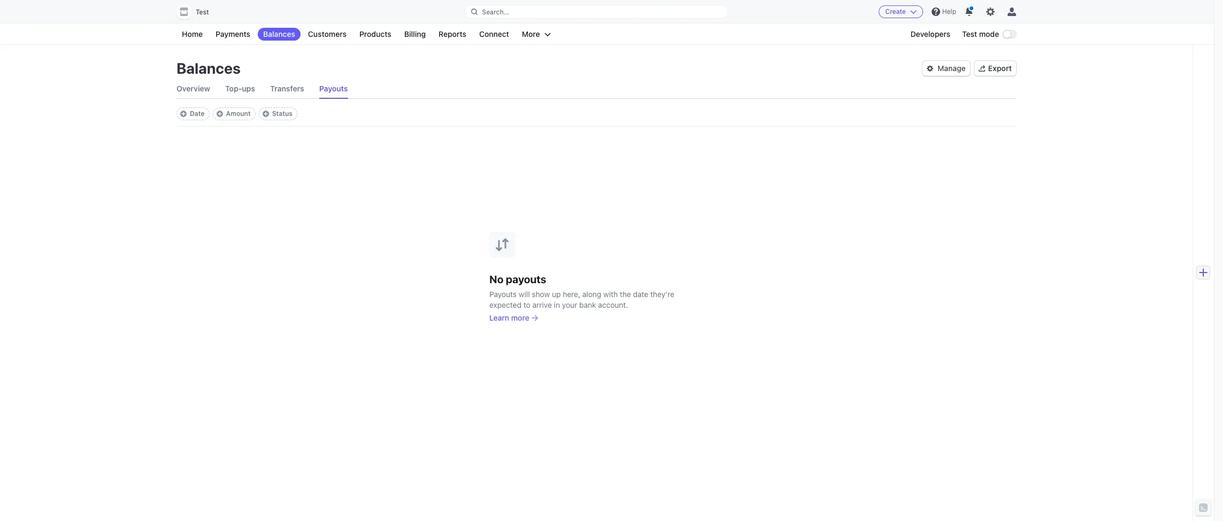 Task type: locate. For each thing, give the bounding box(es) containing it.
export
[[989, 64, 1013, 73]]

will
[[519, 290, 530, 299]]

customers
[[308, 29, 347, 39]]

tab list
[[177, 79, 1017, 99]]

test left mode
[[963, 29, 978, 39]]

overview
[[177, 84, 210, 93]]

toolbar containing date
[[177, 108, 298, 120]]

learn more
[[490, 313, 530, 322]]

payouts right "transfers"
[[319, 84, 348, 93]]

test inside button
[[196, 8, 209, 16]]

with
[[604, 290, 618, 299]]

1 vertical spatial payouts
[[490, 290, 517, 299]]

0 vertical spatial balances
[[263, 29, 295, 39]]

learn more link
[[490, 313, 538, 324]]

more
[[512, 313, 530, 322]]

search…
[[482, 8, 510, 16]]

payouts link
[[319, 79, 348, 98]]

date
[[190, 110, 205, 118]]

tab list containing overview
[[177, 79, 1017, 99]]

toolbar
[[177, 108, 298, 120]]

test
[[196, 8, 209, 16], [963, 29, 978, 39]]

payouts
[[319, 84, 348, 93], [490, 290, 517, 299]]

payouts for payouts will show up here, along with the date they're expected to arrive in your bank account.
[[490, 290, 517, 299]]

test up home
[[196, 8, 209, 16]]

balances right payments
[[263, 29, 295, 39]]

1 horizontal spatial payouts
[[490, 290, 517, 299]]

0 vertical spatial payouts
[[319, 84, 348, 93]]

balances
[[263, 29, 295, 39], [177, 59, 241, 77]]

top-ups link
[[225, 79, 255, 98]]

1 horizontal spatial balances
[[263, 29, 295, 39]]

payouts up expected
[[490, 290, 517, 299]]

add status image
[[263, 111, 269, 117]]

payouts inside "tab list"
[[319, 84, 348, 93]]

connect link
[[474, 28, 515, 41]]

in
[[554, 301, 560, 310]]

Search… text field
[[465, 5, 728, 18]]

0 horizontal spatial balances
[[177, 59, 241, 77]]

balances up "overview"
[[177, 59, 241, 77]]

account.
[[599, 301, 629, 310]]

balances inside balances link
[[263, 29, 295, 39]]

reports
[[439, 29, 467, 39]]

1 vertical spatial balances
[[177, 59, 241, 77]]

1 horizontal spatial test
[[963, 29, 978, 39]]

0 vertical spatial test
[[196, 8, 209, 16]]

test mode
[[963, 29, 1000, 39]]

show
[[532, 290, 550, 299]]

amount
[[226, 110, 251, 118]]

payments link
[[210, 28, 256, 41]]

home
[[182, 29, 203, 39]]

home link
[[177, 28, 208, 41]]

0 horizontal spatial test
[[196, 8, 209, 16]]

manage
[[938, 64, 966, 73]]

payouts inside 'payouts will show up here, along with the date they're expected to arrive in your bank account.'
[[490, 290, 517, 299]]

test for test
[[196, 8, 209, 16]]

date
[[633, 290, 649, 299]]

add amount image
[[217, 111, 223, 117]]

payouts for payouts
[[319, 84, 348, 93]]

arrive
[[533, 301, 552, 310]]

your
[[562, 301, 578, 310]]

learn
[[490, 313, 510, 322]]

no
[[490, 273, 504, 286]]

1 vertical spatial test
[[963, 29, 978, 39]]

ups
[[242, 84, 255, 93]]

0 horizontal spatial payouts
[[319, 84, 348, 93]]

bank
[[580, 301, 597, 310]]

developers link
[[906, 28, 956, 41]]

test button
[[177, 4, 220, 19]]



Task type: describe. For each thing, give the bounding box(es) containing it.
reports link
[[434, 28, 472, 41]]

customers link
[[303, 28, 352, 41]]

they're
[[651, 290, 675, 299]]

balances link
[[258, 28, 301, 41]]

manage link
[[923, 61, 971, 76]]

mode
[[980, 29, 1000, 39]]

to
[[524, 301, 531, 310]]

connect
[[480, 29, 509, 39]]

transfers
[[270, 84, 304, 93]]

create button
[[879, 5, 924, 18]]

help
[[943, 7, 957, 16]]

payments
[[216, 29, 251, 39]]

Search… search field
[[465, 5, 728, 18]]

add date image
[[180, 111, 187, 117]]

top-
[[225, 84, 242, 93]]

the
[[620, 290, 631, 299]]

status
[[272, 110, 293, 118]]

overview link
[[177, 79, 210, 98]]

billing
[[404, 29, 426, 39]]

billing link
[[399, 28, 431, 41]]

products
[[360, 29, 392, 39]]

expected
[[490, 301, 522, 310]]

along
[[583, 290, 602, 299]]

payouts will show up here, along with the date they're expected to arrive in your bank account.
[[490, 290, 675, 310]]

help button
[[928, 3, 961, 20]]

up
[[552, 290, 561, 299]]

transfers link
[[270, 79, 304, 98]]

payouts
[[506, 273, 547, 286]]

more button
[[517, 28, 556, 41]]

more
[[522, 29, 540, 39]]

products link
[[354, 28, 397, 41]]

no payouts
[[490, 273, 547, 286]]

svg image
[[928, 65, 934, 72]]

test for test mode
[[963, 29, 978, 39]]

export button
[[975, 61, 1017, 76]]

notifications image
[[966, 7, 974, 16]]

developers
[[911, 29, 951, 39]]

top-ups
[[225, 84, 255, 93]]

create
[[886, 7, 907, 16]]

here,
[[563, 290, 581, 299]]



Task type: vqa. For each thing, say whether or not it's contained in the screenshot.
home link
yes



